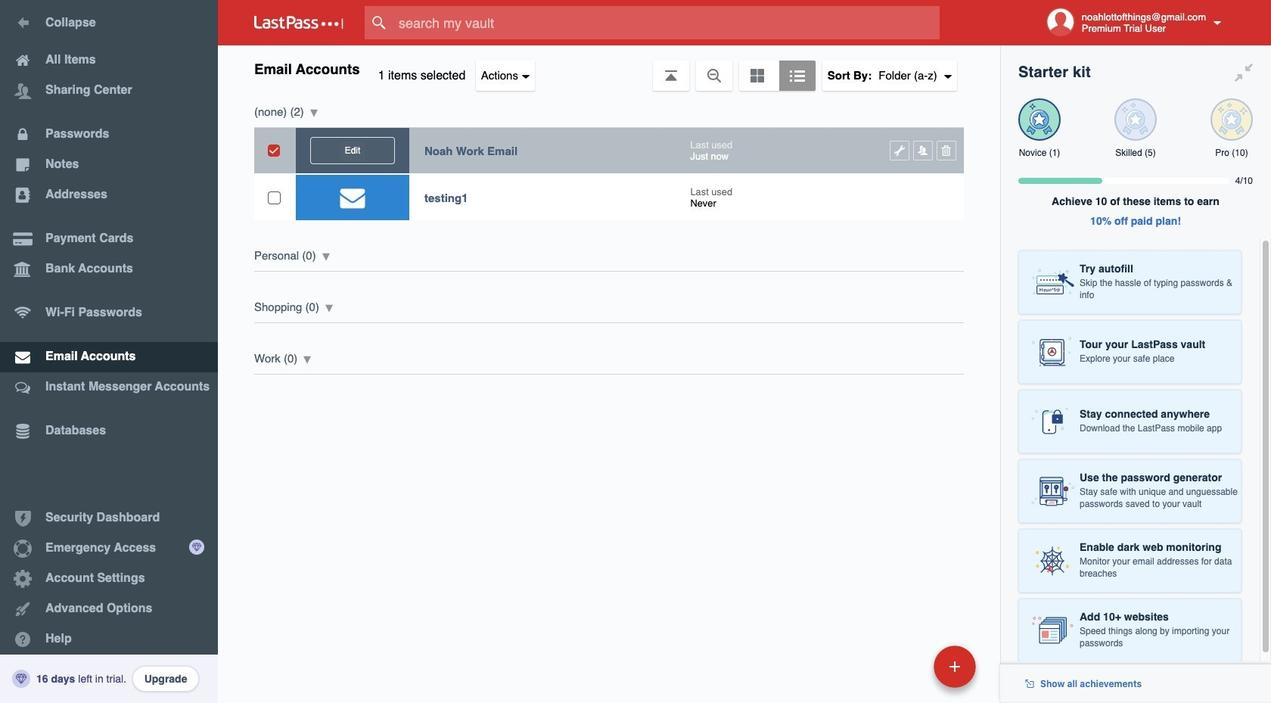 Task type: describe. For each thing, give the bounding box(es) containing it.
new item navigation
[[830, 641, 985, 703]]

vault options navigation
[[218, 45, 1001, 91]]



Task type: locate. For each thing, give the bounding box(es) containing it.
lastpass image
[[254, 16, 344, 30]]

Search search field
[[365, 6, 970, 39]]

main navigation navigation
[[0, 0, 218, 703]]

new item element
[[830, 645, 982, 688]]

search my vault text field
[[365, 6, 970, 39]]



